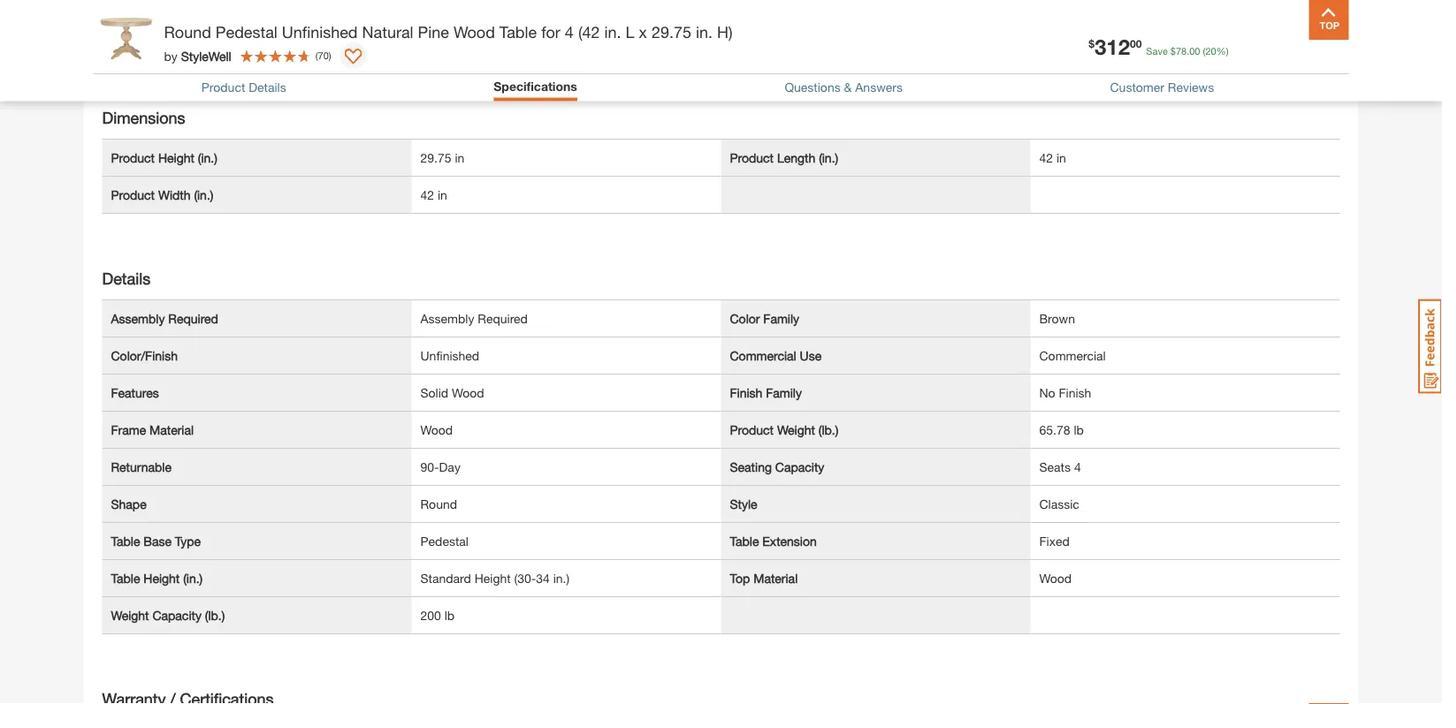 Task type: vqa. For each thing, say whether or not it's contained in the screenshot.
Fixed
yes



Task type: describe. For each thing, give the bounding box(es) containing it.
classic
[[1039, 497, 1079, 511]]

2 similar from the left
[[694, 39, 731, 54]]

78
[[1176, 45, 1187, 57]]

34
[[536, 571, 550, 586]]

1 assembly from the left
[[111, 311, 165, 326]]

wood down fixed
[[1039, 571, 1072, 586]]

1 similar from the left
[[467, 39, 505, 54]]

reviews
[[1168, 80, 1214, 95]]

product for product length (in.)
[[730, 150, 774, 165]]

length
[[777, 150, 815, 165]]

wood down solid
[[420, 422, 453, 437]]

frame
[[111, 422, 146, 437]]

height for standard
[[475, 571, 511, 586]]

wood right pine
[[453, 22, 495, 41]]

3 see from the left
[[1122, 39, 1144, 54]]

(lb.) for weight capacity (lb.)
[[205, 608, 225, 623]]

save
[[1146, 45, 1168, 57]]

3 similar from the left
[[1147, 39, 1185, 54]]

customer
[[1110, 80, 1164, 95]]

70
[[318, 50, 329, 61]]

by stylewell
[[164, 48, 231, 63]]

table for table extension
[[730, 534, 759, 548]]

commercial for commercial
[[1039, 348, 1106, 363]]

material for frame material
[[149, 422, 194, 437]]

&
[[844, 80, 852, 95]]

lb for 200 lb
[[445, 608, 455, 623]]

(lb.) for product weight (lb.)
[[819, 422, 839, 437]]

3 see similar items from the left
[[1122, 39, 1219, 54]]

65.78 lb
[[1039, 422, 1084, 437]]

1 in. from the left
[[604, 22, 621, 41]]

1 see similar items link from the left
[[443, 0, 651, 56]]

fixed
[[1039, 534, 1070, 548]]

90-
[[420, 460, 439, 474]]

200
[[420, 608, 441, 623]]

stylewell
[[181, 48, 231, 63]]

)
[[329, 50, 331, 61]]

1 horizontal spatial pedestal
[[420, 534, 469, 548]]

by
[[164, 48, 178, 63]]

( inside $ 312 00 save $ 78 . 00 ( 20 %)
[[1203, 45, 1205, 57]]

round for round pedestal unfinished natural pine wood table for 4 (42 in. l x 29.75 in. h)
[[164, 22, 211, 41]]

base
[[144, 534, 171, 548]]

2 in. from the left
[[696, 22, 713, 41]]

product height (in.)
[[111, 150, 217, 165]]

standard
[[420, 571, 471, 586]]

table extension
[[730, 534, 817, 548]]

product for product weight (lb.)
[[730, 422, 774, 437]]

use
[[800, 348, 822, 363]]

items for 2nd see similar items link
[[735, 39, 765, 54]]

finish family
[[730, 385, 802, 400]]

1 finish from the left
[[730, 385, 762, 400]]

200 lb
[[420, 608, 455, 623]]

table height (in.)
[[111, 571, 203, 586]]

commercial use
[[730, 348, 822, 363]]

0 horizontal spatial 00
[[1130, 38, 1142, 50]]

29.75 in
[[420, 150, 464, 165]]

in for product width (in.)
[[438, 187, 447, 202]]

color
[[730, 311, 760, 326]]

seats
[[1039, 460, 1071, 474]]

in for product height (in.)
[[455, 150, 464, 165]]

product length (in.)
[[730, 150, 838, 165]]

standard height (30-34 in.)
[[420, 571, 569, 586]]

1 assembly required from the left
[[111, 311, 218, 326]]

dimensions
[[102, 108, 185, 127]]

for
[[541, 22, 560, 41]]

product width (in.)
[[111, 187, 213, 202]]

0 vertical spatial weight
[[777, 422, 815, 437]]

1 required from the left
[[168, 311, 218, 326]]

in.)
[[553, 571, 569, 586]]

product for product details
[[201, 80, 245, 95]]

0 horizontal spatial details
[[102, 269, 150, 288]]

1 vertical spatial unfinished
[[420, 348, 479, 363]]

commercial for commercial use
[[730, 348, 796, 363]]

0 vertical spatial details
[[249, 80, 286, 95]]

specifications
[[494, 79, 577, 93]]

height for product
[[158, 150, 194, 165]]

.
[[1187, 45, 1189, 57]]

0 horizontal spatial (
[[315, 50, 318, 61]]

20
[[1205, 45, 1216, 57]]

product weight (lb.)
[[730, 422, 839, 437]]

2 assembly required from the left
[[420, 311, 528, 326]]

round pedestal unfinished natural pine wood table for 4 (42 in. l x 29.75 in. h)
[[164, 22, 733, 41]]

extension
[[762, 534, 817, 548]]

top material
[[730, 571, 798, 586]]



Task type: locate. For each thing, give the bounding box(es) containing it.
feedback link image
[[1418, 299, 1442, 394]]

family
[[763, 311, 799, 326], [766, 385, 802, 400]]

(in.) right 'length'
[[819, 150, 838, 165]]

see
[[443, 39, 464, 54], [669, 39, 690, 54], [1122, 39, 1144, 54]]

details up color/finish
[[102, 269, 150, 288]]

0 vertical spatial pedestal
[[216, 22, 278, 41]]

style
[[730, 497, 757, 511]]

items left for
[[508, 39, 539, 54]]

width
[[158, 187, 191, 202]]

1 horizontal spatial 00
[[1189, 45, 1200, 57]]

see right x at the top of page
[[669, 39, 690, 54]]

0 horizontal spatial capacity
[[152, 608, 202, 623]]

1 horizontal spatial assembly
[[420, 311, 474, 326]]

required
[[168, 311, 218, 326], [478, 311, 528, 326]]

material for top material
[[754, 571, 798, 586]]

answers
[[855, 80, 903, 95]]

details
[[249, 80, 286, 95], [102, 269, 150, 288]]

1 vertical spatial (lb.)
[[205, 608, 225, 623]]

commercial up no finish
[[1039, 348, 1106, 363]]

family for finish family
[[766, 385, 802, 400]]

items for 1st see similar items link
[[508, 39, 539, 54]]

1 horizontal spatial capacity
[[775, 460, 824, 474]]

product details button
[[201, 80, 286, 95], [201, 80, 286, 95]]

0 horizontal spatial pedestal
[[216, 22, 278, 41]]

1 vertical spatial 4
[[1074, 460, 1081, 474]]

display image
[[345, 49, 362, 66]]

1 vertical spatial 42 in
[[420, 187, 447, 202]]

0 horizontal spatial in.
[[604, 22, 621, 41]]

( 70 )
[[315, 50, 331, 61]]

brown
[[1039, 311, 1075, 326]]

0 horizontal spatial see
[[443, 39, 464, 54]]

(lb.)
[[819, 422, 839, 437], [205, 608, 225, 623]]

table for table base type
[[111, 534, 140, 548]]

2 items from the left
[[735, 39, 765, 54]]

3 items from the left
[[1188, 39, 1219, 54]]

similar left .
[[1147, 39, 1185, 54]]

1 horizontal spatial (
[[1203, 45, 1205, 57]]

0 horizontal spatial items
[[508, 39, 539, 54]]

details down product image at the left top of the page
[[249, 80, 286, 95]]

1 vertical spatial 42
[[420, 187, 434, 202]]

questions
[[785, 80, 841, 95]]

0 horizontal spatial assembly required
[[111, 311, 218, 326]]

no finish
[[1039, 385, 1091, 400]]

items
[[508, 39, 539, 54], [735, 39, 765, 54], [1188, 39, 1219, 54]]

0 vertical spatial unfinished
[[282, 22, 358, 41]]

weight up seating capacity
[[777, 422, 815, 437]]

65.78
[[1039, 422, 1070, 437]]

0 horizontal spatial (lb.)
[[205, 608, 225, 623]]

pine
[[418, 22, 449, 41]]

unfinished up solid wood
[[420, 348, 479, 363]]

weight capacity (lb.)
[[111, 608, 225, 623]]

seating capacity
[[730, 460, 824, 474]]

unfinished
[[282, 22, 358, 41], [420, 348, 479, 363]]

0 horizontal spatial similar
[[467, 39, 505, 54]]

specifications button
[[494, 79, 577, 97], [494, 79, 577, 93]]

in. left l
[[604, 22, 621, 41]]

1 vertical spatial capacity
[[152, 608, 202, 623]]

lb right 200
[[445, 608, 455, 623]]

product down 'stylewell'
[[201, 80, 245, 95]]

(in.) down type
[[183, 571, 203, 586]]

(in.) for product height (in.)
[[198, 150, 217, 165]]

1 vertical spatial weight
[[111, 608, 149, 623]]

0 vertical spatial round
[[164, 22, 211, 41]]

$ left save
[[1089, 38, 1095, 50]]

product down dimensions
[[111, 150, 155, 165]]

1 horizontal spatial assembly required
[[420, 311, 528, 326]]

$
[[1089, 38, 1095, 50], [1171, 45, 1176, 57]]

material
[[149, 422, 194, 437], [754, 571, 798, 586]]

2 horizontal spatial in
[[1057, 150, 1066, 165]]

1 horizontal spatial weight
[[777, 422, 815, 437]]

see similar items link up questions
[[669, 0, 878, 56]]

material right frame at the bottom left
[[149, 422, 194, 437]]

0 horizontal spatial finish
[[730, 385, 762, 400]]

round up the by stylewell
[[164, 22, 211, 41]]

x
[[639, 22, 647, 41]]

2 horizontal spatial similar
[[1147, 39, 1185, 54]]

type
[[175, 534, 201, 548]]

1 vertical spatial lb
[[445, 608, 455, 623]]

(42
[[578, 22, 600, 41]]

1 horizontal spatial 42
[[1039, 150, 1053, 165]]

0 horizontal spatial 4
[[565, 22, 574, 41]]

finish right no
[[1059, 385, 1091, 400]]

unfinished up ( 70 )
[[282, 22, 358, 41]]

1 horizontal spatial 42 in
[[1039, 150, 1066, 165]]

1 commercial from the left
[[730, 348, 796, 363]]

h)
[[717, 22, 733, 41]]

1 see similar items from the left
[[443, 39, 539, 54]]

0 horizontal spatial unfinished
[[282, 22, 358, 41]]

color family
[[730, 311, 799, 326]]

1 horizontal spatial items
[[735, 39, 765, 54]]

1 horizontal spatial unfinished
[[420, 348, 479, 363]]

features
[[111, 385, 159, 400]]

2 commercial from the left
[[1039, 348, 1106, 363]]

see similar items link up specifications at top
[[443, 0, 651, 56]]

(in.) right width at the left
[[194, 187, 213, 202]]

l
[[626, 22, 634, 41]]

42 in
[[1039, 150, 1066, 165], [420, 187, 447, 202]]

weight
[[777, 422, 815, 437], [111, 608, 149, 623]]

(
[[1203, 45, 1205, 57], [315, 50, 318, 61]]

customer reviews
[[1110, 80, 1214, 95]]

pedestal up standard
[[420, 534, 469, 548]]

items right h)
[[735, 39, 765, 54]]

1 horizontal spatial in
[[455, 150, 464, 165]]

$ 312 00 save $ 78 . 00 ( 20 %)
[[1089, 34, 1229, 59]]

(in.) up product width (in.)
[[198, 150, 217, 165]]

height down base
[[144, 571, 180, 586]]

0 horizontal spatial lb
[[445, 608, 455, 623]]

height left (30- at the bottom of the page
[[475, 571, 511, 586]]

material right top
[[754, 571, 798, 586]]

in.
[[604, 22, 621, 41], [696, 22, 713, 41]]

commercial down "color family"
[[730, 348, 796, 363]]

pedestal
[[216, 22, 278, 41], [420, 534, 469, 548]]

0 horizontal spatial see similar items
[[443, 39, 539, 54]]

product left width at the left
[[111, 187, 155, 202]]

4
[[565, 22, 574, 41], [1074, 460, 1081, 474]]

capacity down product weight (lb.)
[[775, 460, 824, 474]]

pedestal up 'stylewell'
[[216, 22, 278, 41]]

capacity down table height (in.)
[[152, 608, 202, 623]]

see similar items
[[443, 39, 539, 54], [669, 39, 765, 54], [1122, 39, 1219, 54]]

0 vertical spatial material
[[149, 422, 194, 437]]

height up width at the left
[[158, 150, 194, 165]]

(in.) for product width (in.)
[[194, 187, 213, 202]]

1 vertical spatial material
[[754, 571, 798, 586]]

2 see from the left
[[669, 39, 690, 54]]

(in.) for product length (in.)
[[819, 150, 838, 165]]

product for product height (in.)
[[111, 150, 155, 165]]

1 vertical spatial pedestal
[[420, 534, 469, 548]]

questions & answers
[[785, 80, 903, 95]]

(30-
[[514, 571, 536, 586]]

family right color
[[763, 311, 799, 326]]

1 horizontal spatial in.
[[696, 22, 713, 41]]

items right 78
[[1188, 39, 1219, 54]]

assembly
[[111, 311, 165, 326], [420, 311, 474, 326]]

similar
[[467, 39, 505, 54], [694, 39, 731, 54], [1147, 39, 1185, 54]]

0 vertical spatial 42 in
[[1039, 150, 1066, 165]]

product
[[201, 80, 245, 95], [111, 150, 155, 165], [730, 150, 774, 165], [111, 187, 155, 202], [730, 422, 774, 437]]

1 vertical spatial round
[[420, 497, 457, 511]]

0 horizontal spatial round
[[164, 22, 211, 41]]

1 see from the left
[[443, 39, 464, 54]]

assembly up color/finish
[[111, 311, 165, 326]]

1 horizontal spatial similar
[[694, 39, 731, 54]]

table down style
[[730, 534, 759, 548]]

lb
[[1074, 422, 1084, 437], [445, 608, 455, 623]]

see right natural at left
[[443, 39, 464, 54]]

round for round
[[420, 497, 457, 511]]

table for table height (in.)
[[111, 571, 140, 586]]

1 horizontal spatial details
[[249, 80, 286, 95]]

0 horizontal spatial required
[[168, 311, 218, 326]]

0 vertical spatial 42
[[1039, 150, 1053, 165]]

assembly required up solid wood
[[420, 311, 528, 326]]

table left base
[[111, 534, 140, 548]]

1 horizontal spatial required
[[478, 311, 528, 326]]

2 horizontal spatial see
[[1122, 39, 1144, 54]]

lb for 65.78 lb
[[1074, 422, 1084, 437]]

shape
[[111, 497, 147, 511]]

round
[[164, 22, 211, 41], [420, 497, 457, 511]]

1 horizontal spatial finish
[[1059, 385, 1091, 400]]

returnable
[[111, 460, 171, 474]]

3 see similar items link from the left
[[1122, 0, 1331, 56]]

0 vertical spatial lb
[[1074, 422, 1084, 437]]

see similar items link
[[443, 0, 651, 56], [669, 0, 878, 56], [1122, 0, 1331, 56]]

product image image
[[98, 9, 155, 66]]

0 vertical spatial 29.75
[[652, 22, 691, 41]]

height for table
[[144, 571, 180, 586]]

table down table base type
[[111, 571, 140, 586]]

capacity
[[775, 460, 824, 474], [152, 608, 202, 623]]

see similar items link up reviews
[[1122, 0, 1331, 56]]

4 right for
[[565, 22, 574, 41]]

similar right pine
[[467, 39, 505, 54]]

day
[[439, 460, 461, 474]]

see left save
[[1122, 39, 1144, 54]]

90-day
[[420, 460, 461, 474]]

2 see similar items from the left
[[669, 39, 765, 54]]

product image
[[120, 0, 381, 57]]

1 vertical spatial 29.75
[[420, 150, 451, 165]]

solid
[[420, 385, 448, 400]]

0 horizontal spatial assembly
[[111, 311, 165, 326]]

1 horizontal spatial see
[[669, 39, 690, 54]]

0 horizontal spatial 42 in
[[420, 187, 447, 202]]

frame material
[[111, 422, 194, 437]]

1 vertical spatial details
[[102, 269, 150, 288]]

finish down 'commercial use'
[[730, 385, 762, 400]]

0 vertical spatial capacity
[[775, 460, 824, 474]]

1 vertical spatial family
[[766, 385, 802, 400]]

seats 4
[[1039, 460, 1081, 474]]

4 right the seats
[[1074, 460, 1081, 474]]

0 horizontal spatial 29.75
[[420, 150, 451, 165]]

round down 90-day
[[420, 497, 457, 511]]

0 vertical spatial family
[[763, 311, 799, 326]]

$ left .
[[1171, 45, 1176, 57]]

2 finish from the left
[[1059, 385, 1091, 400]]

2 horizontal spatial see similar items
[[1122, 39, 1219, 54]]

0 vertical spatial 4
[[565, 22, 574, 41]]

312
[[1095, 34, 1130, 59]]

top button
[[1309, 0, 1349, 40]]

table base type
[[111, 534, 201, 548]]

( left )
[[315, 50, 318, 61]]

%)
[[1216, 45, 1229, 57]]

2 see similar items link from the left
[[669, 0, 878, 56]]

similar right x at the top of page
[[694, 39, 731, 54]]

29.75
[[652, 22, 691, 41], [420, 150, 451, 165]]

0 horizontal spatial $
[[1089, 38, 1095, 50]]

1 horizontal spatial commercial
[[1039, 348, 1106, 363]]

0 horizontal spatial see similar items link
[[443, 0, 651, 56]]

assembly required
[[111, 311, 218, 326], [420, 311, 528, 326]]

finish
[[730, 385, 762, 400], [1059, 385, 1091, 400]]

no
[[1039, 385, 1055, 400]]

0 horizontal spatial 42
[[420, 187, 434, 202]]

solid wood
[[420, 385, 484, 400]]

0 horizontal spatial weight
[[111, 608, 149, 623]]

1 items from the left
[[508, 39, 539, 54]]

1 horizontal spatial (lb.)
[[819, 422, 839, 437]]

0 vertical spatial (lb.)
[[819, 422, 839, 437]]

00 right 78
[[1189, 45, 1200, 57]]

product details
[[201, 80, 286, 95]]

00 left save
[[1130, 38, 1142, 50]]

(in.) for table height (in.)
[[183, 571, 203, 586]]

1 horizontal spatial $
[[1171, 45, 1176, 57]]

in. left h)
[[696, 22, 713, 41]]

assembly up solid wood
[[420, 311, 474, 326]]

wood right solid
[[452, 385, 484, 400]]

table
[[499, 22, 537, 41], [111, 534, 140, 548], [730, 534, 759, 548], [111, 571, 140, 586]]

1 horizontal spatial see similar items link
[[669, 0, 878, 56]]

2 required from the left
[[478, 311, 528, 326]]

color/finish
[[111, 348, 178, 363]]

product for product width (in.)
[[111, 187, 155, 202]]

0 horizontal spatial commercial
[[730, 348, 796, 363]]

family for color family
[[763, 311, 799, 326]]

0 horizontal spatial in
[[438, 187, 447, 202]]

seating
[[730, 460, 772, 474]]

0 horizontal spatial material
[[149, 422, 194, 437]]

assembly required up color/finish
[[111, 311, 218, 326]]

lb right the 65.78
[[1074, 422, 1084, 437]]

00
[[1130, 38, 1142, 50], [1189, 45, 1200, 57]]

2 horizontal spatial items
[[1188, 39, 1219, 54]]

questions & answers button
[[785, 80, 903, 95], [785, 80, 903, 95]]

natural
[[362, 22, 413, 41]]

1 horizontal spatial lb
[[1074, 422, 1084, 437]]

family up product weight (lb.)
[[766, 385, 802, 400]]

weight down table height (in.)
[[111, 608, 149, 623]]

capacity for seating
[[775, 460, 824, 474]]

( right .
[[1203, 45, 1205, 57]]

1 horizontal spatial material
[[754, 571, 798, 586]]

1 horizontal spatial 29.75
[[652, 22, 691, 41]]

top
[[730, 571, 750, 586]]

product up seating
[[730, 422, 774, 437]]

2 assembly from the left
[[420, 311, 474, 326]]

1 horizontal spatial round
[[420, 497, 457, 511]]

1 horizontal spatial see similar items
[[669, 39, 765, 54]]

table left for
[[499, 22, 537, 41]]

product left 'length'
[[730, 150, 774, 165]]

1 horizontal spatial 4
[[1074, 460, 1081, 474]]

2 horizontal spatial see similar items link
[[1122, 0, 1331, 56]]

capacity for weight
[[152, 608, 202, 623]]



